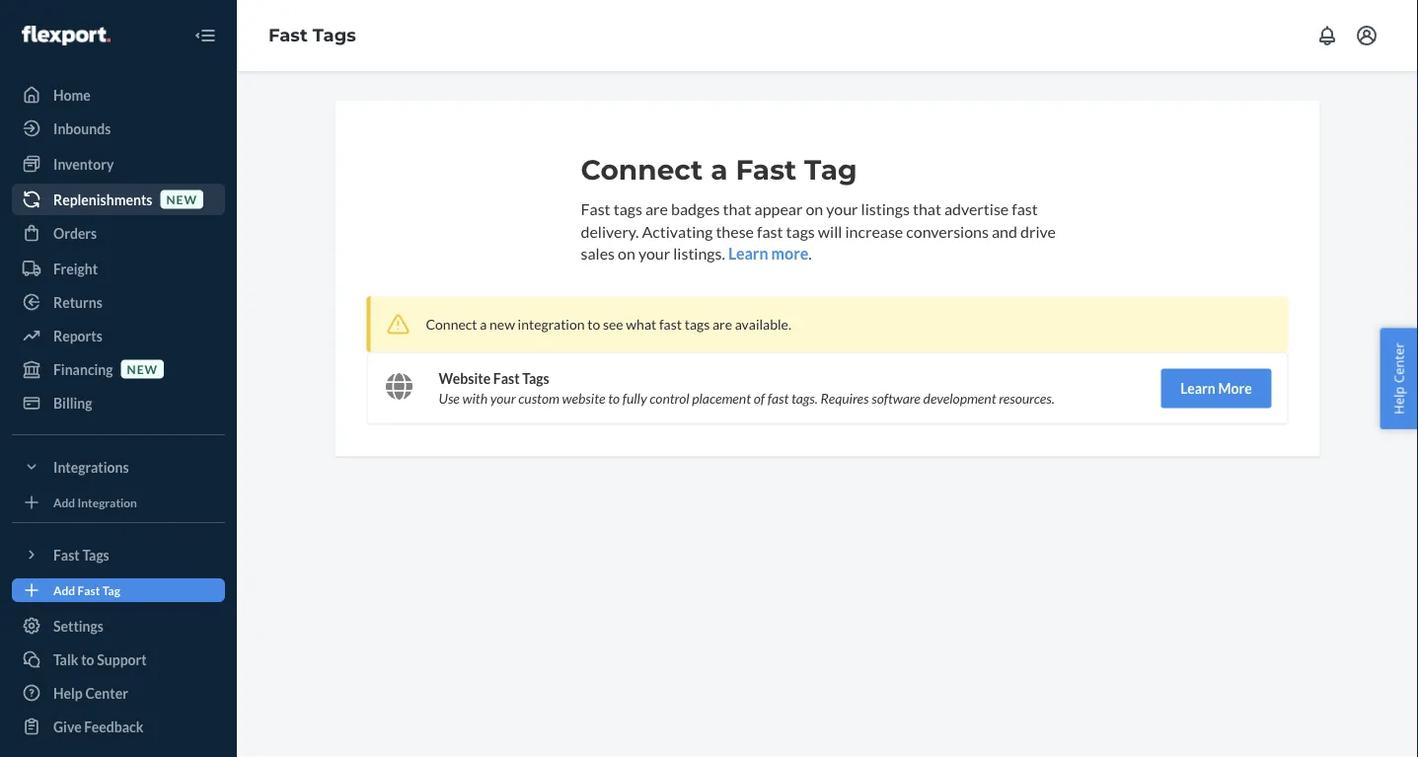 Task type: locate. For each thing, give the bounding box(es) containing it.
settings
[[53, 618, 104, 634]]

connect up website
[[426, 316, 477, 333]]

are left available.
[[713, 316, 733, 333]]

2 vertical spatial your
[[490, 390, 516, 407]]

0 horizontal spatial a
[[480, 316, 487, 333]]

that up these
[[723, 199, 752, 218]]

0 horizontal spatial that
[[723, 199, 752, 218]]

1 vertical spatial tags
[[523, 370, 550, 387]]

1 vertical spatial tags
[[786, 222, 815, 241]]

more
[[1219, 380, 1253, 397]]

1 horizontal spatial are
[[713, 316, 733, 333]]

1 horizontal spatial fast tags
[[269, 24, 356, 46]]

your
[[827, 199, 858, 218], [639, 244, 671, 263], [490, 390, 516, 407]]

1 horizontal spatial tags
[[685, 316, 710, 333]]

1 vertical spatial learn
[[1181, 380, 1216, 397]]

1 horizontal spatial your
[[639, 244, 671, 263]]

0 horizontal spatial fast tags
[[53, 546, 109, 563]]

new left integration
[[490, 316, 515, 333]]

0 vertical spatial help
[[1391, 387, 1408, 414]]

learn for learn more
[[1181, 380, 1216, 397]]

1 vertical spatial to
[[608, 390, 620, 407]]

a up badges
[[711, 153, 728, 187]]

0 horizontal spatial to
[[81, 651, 94, 668]]

add left the integration
[[53, 495, 75, 509]]

1 vertical spatial help
[[53, 685, 83, 701]]

to inside website fast tags use with your custom website to fully control placement of fast tags. requires software development resources.
[[608, 390, 620, 407]]

help center inside button
[[1391, 343, 1408, 414]]

connect
[[581, 153, 703, 187], [426, 316, 477, 333]]

integrations
[[53, 459, 129, 475]]

custom
[[519, 390, 560, 407]]

badges
[[671, 199, 720, 218]]

1 horizontal spatial help
[[1391, 387, 1408, 414]]

new down reports "link"
[[127, 362, 158, 376]]

1 vertical spatial help center
[[53, 685, 128, 701]]

give feedback button
[[12, 711, 225, 742]]

add integration
[[53, 495, 137, 509]]

to right talk
[[81, 651, 94, 668]]

new for replenishments
[[166, 192, 197, 206]]

tags
[[313, 24, 356, 46], [523, 370, 550, 387], [82, 546, 109, 563]]

inventory link
[[12, 148, 225, 180]]

add up settings
[[53, 583, 75, 597]]

2 vertical spatial tags
[[685, 316, 710, 333]]

learn
[[729, 244, 769, 263], [1181, 380, 1216, 397]]

2 horizontal spatial tags
[[786, 222, 815, 241]]

reports link
[[12, 320, 225, 351]]

fast
[[1012, 199, 1038, 218], [757, 222, 783, 241], [659, 316, 682, 333], [768, 390, 789, 407]]

0 horizontal spatial help center
[[53, 685, 128, 701]]

1 vertical spatial connect
[[426, 316, 477, 333]]

fast up add fast tag at the bottom left of the page
[[53, 546, 80, 563]]

fast inside fast tags are badges that appear on your listings that advertise fast delivery. activating these fast tags will increase conversions and drive sales on your listings.
[[581, 199, 611, 218]]

2 horizontal spatial your
[[827, 199, 858, 218]]

tag down 'fast tags' dropdown button
[[102, 583, 120, 597]]

drive
[[1021, 222, 1056, 241]]

0 horizontal spatial tags
[[82, 546, 109, 563]]

to
[[588, 316, 600, 333], [608, 390, 620, 407], [81, 651, 94, 668]]

use
[[439, 390, 460, 407]]

help center
[[1391, 343, 1408, 414], [53, 685, 128, 701]]

open notifications image
[[1316, 24, 1340, 47]]

tags right what
[[685, 316, 710, 333]]

0 vertical spatial connect
[[581, 153, 703, 187]]

new up orders 'link'
[[166, 192, 197, 206]]

give
[[53, 718, 82, 735]]

1 horizontal spatial new
[[166, 192, 197, 206]]

center
[[1391, 343, 1408, 383], [85, 685, 128, 701]]

on up the will
[[806, 199, 824, 218]]

0 vertical spatial on
[[806, 199, 824, 218]]

fast tags inside dropdown button
[[53, 546, 109, 563]]

your right with
[[490, 390, 516, 407]]

1 vertical spatial fast tags
[[53, 546, 109, 563]]

give feedback
[[53, 718, 144, 735]]

a for new
[[480, 316, 487, 333]]

1 vertical spatial add
[[53, 583, 75, 597]]

what
[[626, 316, 657, 333]]

2 vertical spatial new
[[127, 362, 158, 376]]

help inside button
[[1391, 387, 1408, 414]]

see
[[603, 316, 624, 333]]

on down delivery.
[[618, 244, 636, 263]]

will
[[818, 222, 843, 241]]

inbounds link
[[12, 113, 225, 144]]

0 vertical spatial help center
[[1391, 343, 1408, 414]]

open account menu image
[[1356, 24, 1379, 47]]

tags.
[[792, 390, 818, 407]]

1 vertical spatial center
[[85, 685, 128, 701]]

inbounds
[[53, 120, 111, 137]]

learn inside button
[[1181, 380, 1216, 397]]

returns link
[[12, 286, 225, 318]]

1 horizontal spatial that
[[913, 199, 942, 218]]

add integration link
[[12, 491, 225, 514]]

fast right the close navigation image
[[269, 24, 308, 46]]

fast tags link
[[269, 24, 356, 46]]

1 horizontal spatial learn
[[1181, 380, 1216, 397]]

control
[[650, 390, 690, 407]]

learn down these
[[729, 244, 769, 263]]

0 horizontal spatial learn
[[729, 244, 769, 263]]

2 add from the top
[[53, 583, 75, 597]]

tags up .
[[786, 222, 815, 241]]

replenishments
[[53, 191, 152, 208]]

resources.
[[999, 390, 1055, 407]]

2 horizontal spatial to
[[608, 390, 620, 407]]

0 horizontal spatial center
[[85, 685, 128, 701]]

talk to support
[[53, 651, 147, 668]]

add for add integration
[[53, 495, 75, 509]]

add inside add integration "link"
[[53, 495, 75, 509]]

help center link
[[12, 677, 225, 709]]

settings link
[[12, 610, 225, 642]]

1 horizontal spatial center
[[1391, 343, 1408, 383]]

fast inside dropdown button
[[53, 546, 80, 563]]

more
[[772, 244, 809, 263]]

1 vertical spatial are
[[713, 316, 733, 333]]

connect up badges
[[581, 153, 703, 187]]

that up conversions
[[913, 199, 942, 218]]

fast right of
[[768, 390, 789, 407]]

tag up the will
[[805, 153, 858, 187]]

connect for connect a new integration to see what fast tags are available.
[[426, 316, 477, 333]]

conversions
[[907, 222, 989, 241]]

globe image
[[386, 373, 413, 400]]

1 vertical spatial a
[[480, 316, 487, 333]]

and
[[992, 222, 1018, 241]]

are up 'activating'
[[646, 199, 668, 218]]

1 horizontal spatial connect
[[581, 153, 703, 187]]

0 vertical spatial tags
[[614, 199, 643, 218]]

2 vertical spatial to
[[81, 651, 94, 668]]

that
[[723, 199, 752, 218], [913, 199, 942, 218]]

1 add from the top
[[53, 495, 75, 509]]

fully
[[623, 390, 647, 407]]

sales
[[581, 244, 615, 263]]

fast up delivery.
[[581, 199, 611, 218]]

placement
[[692, 390, 751, 407]]

0 horizontal spatial are
[[646, 199, 668, 218]]

0 vertical spatial new
[[166, 192, 197, 206]]

1 vertical spatial your
[[639, 244, 671, 263]]

0 vertical spatial center
[[1391, 343, 1408, 383]]

tags up delivery.
[[614, 199, 643, 218]]

listings.
[[674, 244, 726, 263]]

0 vertical spatial are
[[646, 199, 668, 218]]

increase
[[846, 222, 904, 241]]

1 horizontal spatial help center
[[1391, 343, 1408, 414]]

1 horizontal spatial tags
[[313, 24, 356, 46]]

to inside talk to support button
[[81, 651, 94, 668]]

1 horizontal spatial a
[[711, 153, 728, 187]]

tags
[[614, 199, 643, 218], [786, 222, 815, 241], [685, 316, 710, 333]]

learn more .
[[729, 244, 812, 263]]

0 horizontal spatial connect
[[426, 316, 477, 333]]

talk to support button
[[12, 644, 225, 675]]

add for add fast tag
[[53, 583, 75, 597]]

your down 'activating'
[[639, 244, 671, 263]]

0 vertical spatial learn
[[729, 244, 769, 263]]

0 vertical spatial to
[[588, 316, 600, 333]]

2 vertical spatial tags
[[82, 546, 109, 563]]

to left the see
[[588, 316, 600, 333]]

2 horizontal spatial new
[[490, 316, 515, 333]]

listings
[[862, 199, 910, 218]]

add
[[53, 495, 75, 509], [53, 583, 75, 597]]

a
[[711, 153, 728, 187], [480, 316, 487, 333]]

website
[[562, 390, 606, 407]]

0 vertical spatial add
[[53, 495, 75, 509]]

0 vertical spatial a
[[711, 153, 728, 187]]

help
[[1391, 387, 1408, 414], [53, 685, 83, 701]]

a up website
[[480, 316, 487, 333]]

0 horizontal spatial help
[[53, 685, 83, 701]]

orders link
[[12, 217, 225, 249]]

website fast tags use with your custom website to fully control placement of fast tags. requires software development resources.
[[439, 370, 1055, 407]]

connect for connect a fast tag
[[581, 153, 703, 187]]

to left fully
[[608, 390, 620, 407]]

advertise
[[945, 199, 1009, 218]]

talk
[[53, 651, 78, 668]]

0 horizontal spatial on
[[618, 244, 636, 263]]

1 vertical spatial new
[[490, 316, 515, 333]]

tag
[[805, 153, 858, 187], [102, 583, 120, 597]]

close navigation image
[[194, 24, 217, 47]]

on
[[806, 199, 824, 218], [618, 244, 636, 263]]

fast inside website fast tags use with your custom website to fully control placement of fast tags. requires software development resources.
[[768, 390, 789, 407]]

0 vertical spatial tags
[[313, 24, 356, 46]]

new
[[166, 192, 197, 206], [490, 316, 515, 333], [127, 362, 158, 376]]

add inside add fast tag link
[[53, 583, 75, 597]]

0 horizontal spatial tag
[[102, 583, 120, 597]]

0 horizontal spatial your
[[490, 390, 516, 407]]

learn left more
[[1181, 380, 1216, 397]]

fast up custom
[[493, 370, 520, 387]]

available.
[[735, 316, 792, 333]]

billing link
[[12, 387, 225, 419]]

0 horizontal spatial new
[[127, 362, 158, 376]]

your up the will
[[827, 199, 858, 218]]

2 horizontal spatial tags
[[523, 370, 550, 387]]

0 vertical spatial tag
[[805, 153, 858, 187]]

are
[[646, 199, 668, 218], [713, 316, 733, 333]]

fast tags
[[269, 24, 356, 46], [53, 546, 109, 563]]



Task type: vqa. For each thing, say whether or not it's contained in the screenshot.
track
no



Task type: describe. For each thing, give the bounding box(es) containing it.
inventory
[[53, 155, 114, 172]]

center inside button
[[1391, 343, 1408, 383]]

fast up settings
[[78, 583, 100, 597]]

requires
[[821, 390, 869, 407]]

with
[[463, 390, 488, 407]]

integration
[[518, 316, 585, 333]]

integrations button
[[12, 451, 225, 483]]

tags inside dropdown button
[[82, 546, 109, 563]]

reports
[[53, 327, 102, 344]]

orders
[[53, 225, 97, 241]]

fast up appear
[[736, 153, 797, 187]]

1 horizontal spatial tag
[[805, 153, 858, 187]]

learn more
[[1181, 380, 1253, 397]]

learn more button
[[1162, 369, 1272, 408]]

fast right what
[[659, 316, 682, 333]]

are inside fast tags are badges that appear on your listings that advertise fast delivery. activating these fast tags will increase conversions and drive sales on your listings.
[[646, 199, 668, 218]]

website
[[439, 370, 491, 387]]

learn for learn more .
[[729, 244, 769, 263]]

freight
[[53, 260, 98, 277]]

1 that from the left
[[723, 199, 752, 218]]

these
[[716, 222, 754, 241]]

fast up drive
[[1012, 199, 1038, 218]]

feedback
[[84, 718, 144, 735]]

home
[[53, 86, 91, 103]]

freight link
[[12, 253, 225, 284]]

fast tags are badges that appear on your listings that advertise fast delivery. activating these fast tags will increase conversions and drive sales on your listings.
[[581, 199, 1056, 263]]

1 vertical spatial tag
[[102, 583, 120, 597]]

a for fast
[[711, 153, 728, 187]]

help center button
[[1381, 328, 1419, 429]]

appear
[[755, 199, 803, 218]]

tags inside website fast tags use with your custom website to fully control placement of fast tags. requires software development resources.
[[523, 370, 550, 387]]

flexport logo image
[[22, 26, 110, 45]]

2 that from the left
[[913, 199, 942, 218]]

0 vertical spatial your
[[827, 199, 858, 218]]

activating
[[642, 222, 713, 241]]

your inside website fast tags use with your custom website to fully control placement of fast tags. requires software development resources.
[[490, 390, 516, 407]]

learn more button
[[729, 243, 809, 265]]

0 vertical spatial fast tags
[[269, 24, 356, 46]]

0 horizontal spatial tags
[[614, 199, 643, 218]]

returns
[[53, 294, 103, 311]]

development
[[924, 390, 997, 407]]

support
[[97, 651, 147, 668]]

add fast tag
[[53, 583, 120, 597]]

billing
[[53, 394, 92, 411]]

1 vertical spatial on
[[618, 244, 636, 263]]

new for financing
[[127, 362, 158, 376]]

software
[[872, 390, 921, 407]]

fast inside website fast tags use with your custom website to fully control placement of fast tags. requires software development resources.
[[493, 370, 520, 387]]

connect a new integration to see what fast tags are available.
[[426, 316, 792, 333]]

1 horizontal spatial to
[[588, 316, 600, 333]]

financing
[[53, 361, 113, 378]]

fast up learn more .
[[757, 222, 783, 241]]

of
[[754, 390, 765, 407]]

home link
[[12, 79, 225, 111]]

add fast tag link
[[12, 579, 225, 602]]

.
[[809, 244, 812, 263]]

1 horizontal spatial on
[[806, 199, 824, 218]]

integration
[[78, 495, 137, 509]]

connect a fast tag
[[581, 153, 858, 187]]

delivery.
[[581, 222, 639, 241]]

fast tags button
[[12, 539, 225, 571]]



